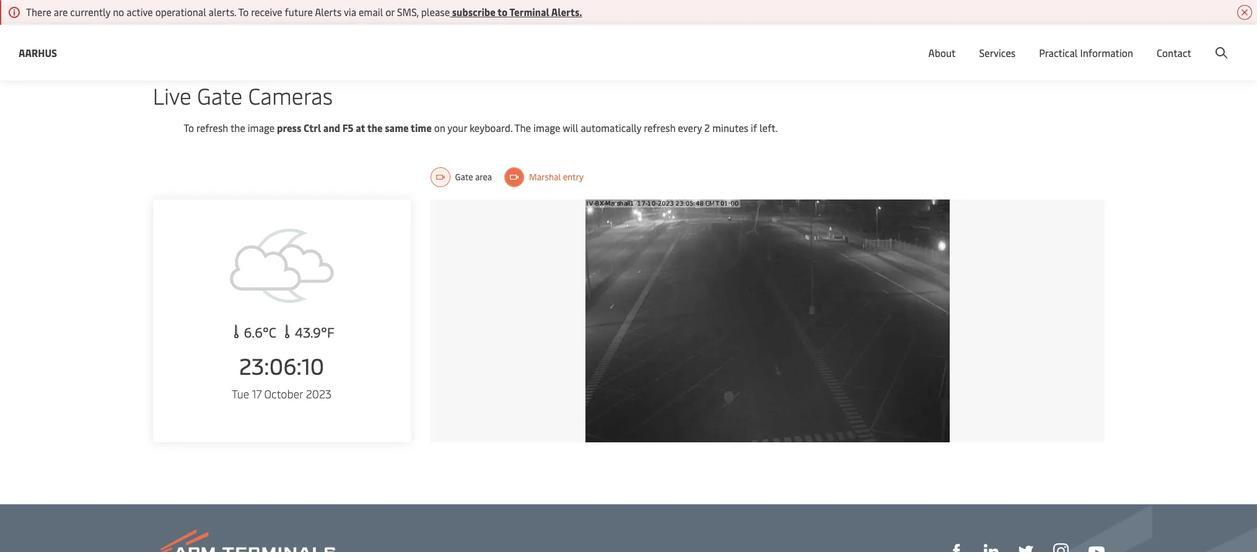 Task type: describe. For each thing, give the bounding box(es) containing it.
to refresh the image press ctrl and f5 at the same time on your keyboard. the image will automatically refresh every 2 minutes if left.
[[184, 121, 778, 135]]

the
[[515, 121, 531, 135]]

alerts
[[315, 5, 342, 19]]

43.9°f
[[292, 323, 335, 342]]

switch location button
[[889, 36, 979, 50]]

marshal entry button
[[505, 167, 584, 187]]

apmt footer logo image
[[153, 529, 335, 552]]

twitter image
[[1019, 544, 1034, 552]]

gate inside gate area button
[[455, 171, 473, 183]]

contact
[[1157, 46, 1192, 60]]

6.6°c
[[241, 323, 280, 342]]

active
[[127, 5, 153, 19]]

practical information button
[[1040, 25, 1134, 81]]

practical
[[1040, 46, 1078, 60]]

practical information
[[1040, 46, 1134, 60]]

switch
[[909, 36, 938, 50]]

currently
[[70, 5, 110, 19]]

linkedin image
[[984, 544, 999, 552]]

alerts.
[[209, 5, 236, 19]]

2023
[[306, 386, 332, 402]]

entry
[[563, 171, 584, 183]]

services
[[980, 46, 1016, 60]]

23:06:10
[[239, 350, 324, 381]]

login
[[1134, 36, 1158, 50]]

youtube image
[[1089, 547, 1105, 552]]

every
[[678, 121, 702, 135]]

automatically
[[581, 121, 642, 135]]

about button
[[929, 25, 956, 81]]

tue
[[232, 386, 249, 402]]

about
[[929, 46, 956, 60]]

receive
[[251, 5, 282, 19]]

your
[[448, 121, 467, 135]]

please
[[421, 5, 450, 19]]

services button
[[980, 25, 1016, 81]]

/
[[1160, 36, 1164, 50]]

2 image from the left
[[534, 121, 561, 135]]

left.
[[760, 121, 778, 135]]

there are currently no active operational alerts. to receive future alerts via email or sms, please subscribe to terminal alerts.
[[26, 5, 582, 19]]

subscribe to terminal alerts. link
[[450, 5, 582, 19]]

aarhus link
[[19, 45, 57, 60]]

1 the from the left
[[231, 121, 245, 135]]

there
[[26, 5, 51, 19]]

area
[[475, 171, 492, 183]]

future
[[285, 5, 313, 19]]

2 the from the left
[[367, 121, 383, 135]]

alerts.
[[552, 5, 582, 19]]

same
[[385, 121, 409, 135]]

global menu button
[[991, 24, 1088, 62]]

you tube link
[[1089, 543, 1105, 552]]

1 refresh from the left
[[197, 121, 228, 135]]

shape link
[[949, 543, 964, 552]]

fill 44 link
[[1019, 543, 1034, 552]]

gate area button
[[431, 167, 492, 187]]

press
[[277, 121, 301, 135]]

will
[[563, 121, 579, 135]]

via
[[344, 5, 356, 19]]

time
[[411, 121, 432, 135]]

no
[[113, 5, 124, 19]]



Task type: vqa. For each thing, say whether or not it's contained in the screenshot.
4th EVER from the bottom of the page
no



Task type: locate. For each thing, give the bounding box(es) containing it.
1 horizontal spatial to
[[238, 5, 249, 19]]

to down live
[[184, 121, 194, 135]]

f5
[[343, 121, 354, 135]]

are
[[54, 5, 68, 19]]

at
[[356, 121, 365, 135]]

marshal entry
[[529, 171, 584, 183]]

keyboard.
[[470, 121, 513, 135]]

gate area
[[455, 171, 492, 183]]

linkedin__x28_alt_x29__3_ link
[[984, 543, 999, 552]]

account
[[1198, 36, 1234, 50]]

1 horizontal spatial refresh
[[644, 121, 676, 135]]

to right alerts.
[[238, 5, 249, 19]]

2
[[705, 121, 710, 135]]

facebook image
[[949, 544, 964, 552]]

0 horizontal spatial the
[[231, 121, 245, 135]]

the
[[231, 121, 245, 135], [367, 121, 383, 135]]

terminal
[[510, 5, 550, 19]]

refresh
[[197, 121, 228, 135], [644, 121, 676, 135]]

subscribe
[[452, 5, 496, 19]]

email
[[359, 5, 383, 19]]

refresh left every at right top
[[644, 121, 676, 135]]

image
[[248, 121, 275, 135], [534, 121, 561, 135]]

1 vertical spatial to
[[184, 121, 194, 135]]

1 horizontal spatial gate
[[455, 171, 473, 183]]

gate left area
[[455, 171, 473, 183]]

image left press
[[248, 121, 275, 135]]

the down 'live gate cameras'
[[231, 121, 245, 135]]

0 horizontal spatial refresh
[[197, 121, 228, 135]]

close alert image
[[1238, 5, 1253, 20]]

gate
[[197, 80, 243, 110], [455, 171, 473, 183]]

live gate cameras
[[153, 80, 333, 110]]

0 horizontal spatial image
[[248, 121, 275, 135]]

0 vertical spatial to
[[238, 5, 249, 19]]

2 refresh from the left
[[644, 121, 676, 135]]

the right at
[[367, 121, 383, 135]]

global
[[1019, 36, 1047, 50]]

cameras
[[248, 80, 333, 110]]

menu
[[1050, 36, 1075, 50]]

login / create account
[[1134, 36, 1234, 50]]

login / create account link
[[1111, 25, 1234, 61]]

refresh down 'live gate cameras'
[[197, 121, 228, 135]]

aarhus
[[19, 46, 57, 59]]

0 horizontal spatial to
[[184, 121, 194, 135]]

information
[[1081, 46, 1134, 60]]

location
[[941, 36, 979, 50]]

october
[[264, 386, 303, 402]]

terminal camera image
[[585, 200, 950, 443]]

minutes
[[713, 121, 749, 135]]

to
[[238, 5, 249, 19], [184, 121, 194, 135]]

17
[[252, 386, 262, 402]]

1 image from the left
[[248, 121, 275, 135]]

to
[[498, 5, 508, 19]]

marshal
[[529, 171, 561, 183]]

on
[[434, 121, 446, 135]]

instagram image
[[1054, 544, 1069, 552]]

or
[[386, 5, 395, 19]]

23:06:10 tue 17 october 2023
[[232, 350, 332, 402]]

1 vertical spatial gate
[[455, 171, 473, 183]]

if
[[751, 121, 757, 135]]

operational
[[155, 5, 206, 19]]

image left will
[[534, 121, 561, 135]]

create
[[1167, 36, 1196, 50]]

switch location
[[909, 36, 979, 50]]

1 horizontal spatial image
[[534, 121, 561, 135]]

0 vertical spatial gate
[[197, 80, 243, 110]]

global menu
[[1019, 36, 1075, 50]]

live
[[153, 80, 191, 110]]

1 horizontal spatial the
[[367, 121, 383, 135]]

ctrl
[[304, 121, 321, 135]]

sms,
[[397, 5, 419, 19]]

0 horizontal spatial gate
[[197, 80, 243, 110]]

contact button
[[1157, 25, 1192, 81]]

and
[[323, 121, 340, 135]]

instagram link
[[1054, 543, 1069, 552]]

gate right live
[[197, 80, 243, 110]]



